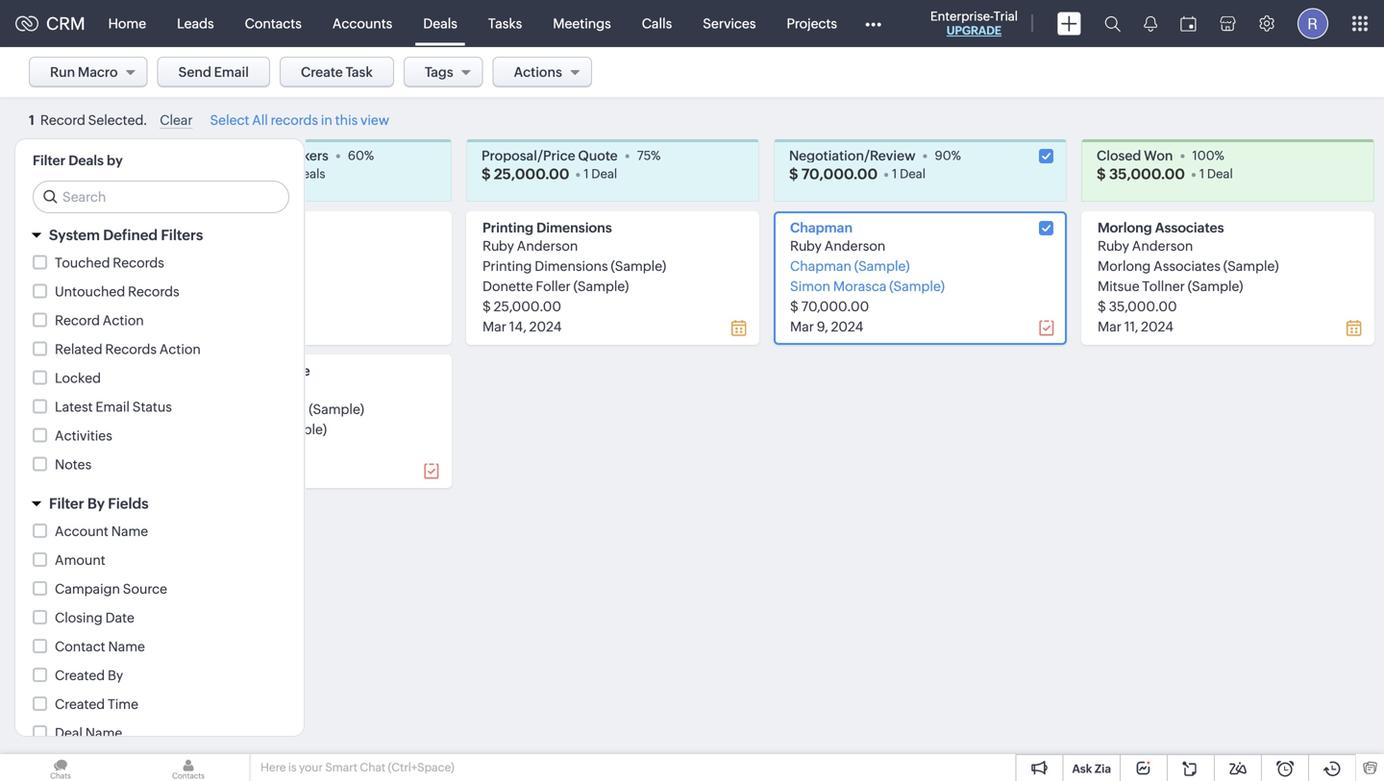Task type: vqa. For each thing, say whether or not it's contained in the screenshot.
second Anderson from left
yes



Task type: describe. For each thing, give the bounding box(es) containing it.
meetings link
[[538, 0, 627, 47]]

by for created
[[108, 668, 123, 684]]

1 vertical spatial associates
[[1154, 259, 1221, 274]]

smart
[[325, 762, 358, 775]]

chapman (sample) link
[[790, 259, 910, 274]]

by
[[107, 153, 123, 168]]

status
[[132, 400, 172, 415]]

enterprise-trial upgrade
[[931, 9, 1018, 37]]

email for send
[[214, 64, 249, 80]]

$ down proposal/price
[[482, 166, 491, 182]]

$ inside morlong associates ruby anderson morlong associates (sample) mitsue tollner (sample) $ 35,000.00 mar 11, 2024
[[1098, 299, 1107, 314]]

accounts
[[333, 16, 393, 31]]

anderson inside chapman ruby anderson chapman (sample) simon morasca (sample) $ 70,000.00 mar 9, 2024
[[825, 238, 886, 254]]

$ 70,000.00
[[790, 166, 878, 182]]

$ up chapman link on the right
[[790, 166, 799, 182]]

morlong associates link
[[1098, 220, 1225, 236]]

trial
[[994, 9, 1018, 24]]

morlong associates ruby anderson morlong associates (sample) mitsue tollner (sample) $ 35,000.00 mar 11, 2024
[[1098, 220, 1279, 335]]

campaign source
[[55, 582, 167, 597]]

60
[[348, 149, 364, 163]]

(sample) up donette foller (sample) link
[[611, 259, 667, 274]]

printing down $ 25,000.00 on the top of the page
[[483, 220, 534, 236]]

your
[[299, 762, 323, 775]]

source
[[123, 582, 167, 597]]

70,000.00 inside chapman ruby anderson chapman (sample) simon morasca (sample) $ 70,000.00 mar 9, 2024
[[802, 299, 870, 314]]

0 vertical spatial dimensions
[[537, 220, 612, 236]]

signals image
[[1144, 15, 1158, 32]]

latest email status
[[55, 400, 172, 415]]

ruby for $ 35,000.00
[[1098, 238, 1130, 254]]

filter for filter by fields
[[49, 496, 84, 513]]

home
[[108, 16, 146, 31]]

100
[[1193, 149, 1215, 163]]

Other Modules field
[[853, 8, 894, 39]]

feltz printing service link
[[175, 364, 310, 379]]

chapman link
[[790, 220, 853, 236]]

email for latest
[[96, 400, 130, 415]]

this
[[335, 113, 358, 128]]

name for account name
[[111, 524, 148, 539]]

morasca
[[834, 279, 887, 294]]

1 vertical spatial dimensions
[[535, 259, 608, 274]]

name for deal name
[[85, 726, 122, 741]]

simon
[[790, 279, 831, 294]]

here
[[261, 762, 286, 775]]

record
[[40, 113, 85, 128]]

35,000.00 inside morlong associates ruby anderson morlong associates (sample) mitsue tollner (sample) $ 35,000.00 mar 11, 2024
[[1109, 299, 1178, 314]]

run
[[50, 64, 75, 80]]

1 25,000.00 from the top
[[494, 166, 570, 182]]

0 horizontal spatial action
[[103, 313, 144, 328]]

(sample) up simon morasca (sample) link
[[855, 259, 910, 274]]

mitsue
[[1098, 279, 1140, 294]]

campaign
[[55, 582, 120, 597]]

records for touched
[[113, 255, 164, 271]]

capla
[[175, 422, 211, 438]]

chapman ruby anderson chapman (sample) simon morasca (sample) $ 70,000.00 mar 9, 2024
[[790, 220, 945, 335]]

% for proposal/price quote
[[651, 149, 661, 163]]

signals element
[[1133, 0, 1169, 47]]

paprocki
[[214, 422, 269, 438]]

calls
[[642, 16, 672, 31]]

feltz for feltz printing service
[[175, 364, 205, 379]]

printing up feltz printing service (sample) link
[[208, 364, 259, 379]]

filter for filter deals by
[[33, 153, 66, 168]]

actions
[[514, 64, 562, 80]]

leads
[[177, 16, 214, 31]]

name for contact name
[[108, 639, 145, 655]]

$ inside chapman ruby anderson chapman (sample) simon morasca (sample) $ 70,000.00 mar 9, 2024
[[790, 299, 799, 314]]

$ inside printing dimensions ruby anderson printing dimensions (sample) donette foller (sample) $ 25,000.00 mar 14, 2024
[[483, 299, 491, 314]]

untouched records
[[55, 284, 179, 300]]

1 deal for 25,000.00
[[584, 167, 618, 181]]

create task
[[301, 64, 373, 80]]

create task button
[[280, 57, 394, 88]]

calls link
[[627, 0, 688, 47]]

printing dimensions link
[[483, 220, 612, 236]]

created by
[[55, 668, 123, 684]]

1 for $ 35,000.00
[[1200, 167, 1205, 181]]

services link
[[688, 0, 772, 47]]

(sample) up mitsue tollner (sample) "link" at the right of the page
[[1224, 259, 1279, 274]]

touched records
[[55, 255, 164, 271]]

14,
[[509, 319, 527, 335]]

all
[[252, 113, 268, 128]]

calendar image
[[1181, 16, 1197, 31]]

mar inside chapman ruby anderson chapman (sample) simon morasca (sample) $ 70,000.00 mar 9, 2024
[[790, 319, 814, 335]]

select
[[210, 113, 249, 128]]

system defined filters
[[49, 227, 203, 244]]

proposal/price quote
[[482, 148, 618, 163]]

contacts image
[[128, 755, 249, 782]]

60 %
[[348, 149, 374, 163]]

ruby inside chapman ruby anderson chapman (sample) simon morasca (sample) $ 70,000.00 mar 9, 2024
[[790, 238, 822, 254]]

makers
[[284, 148, 329, 163]]

service for feltz printing service (sample) capla paprocki (sample)
[[259, 402, 306, 417]]

leads link
[[162, 0, 229, 47]]

closing date
[[55, 611, 135, 626]]

simon morasca (sample) link
[[790, 279, 945, 294]]

2 morlong from the top
[[1098, 259, 1151, 274]]

(sample) down feltz printing service (sample) link
[[271, 422, 327, 438]]

9,
[[817, 319, 829, 335]]

feltz printing service (sample) link
[[175, 402, 364, 417]]

1 left the record
[[29, 113, 35, 128]]

identify decision makers
[[174, 148, 329, 163]]

proposal/price
[[482, 148, 576, 163]]

% for closed won
[[1215, 149, 1225, 163]]

deal for $ 70,000.00
[[900, 167, 926, 181]]

(sample) down printing dimensions (sample) link
[[574, 279, 629, 294]]

records for related
[[105, 342, 157, 357]]

created time
[[55, 697, 138, 713]]

accounts link
[[317, 0, 408, 47]]

activities
[[55, 428, 112, 444]]

foller
[[536, 279, 571, 294]]

tasks link
[[473, 0, 538, 47]]

filters
[[161, 227, 203, 244]]

morlong associates (sample) link
[[1098, 259, 1279, 274]]

$ down closed
[[1097, 166, 1106, 182]]

locked
[[55, 371, 101, 386]]

latest
[[55, 400, 93, 415]]

created for created time
[[55, 697, 105, 713]]

90
[[935, 149, 952, 163]]

anderson for $ 25,000.00
[[517, 238, 578, 254]]

$ 60,000.00
[[175, 299, 255, 314]]

anderson for $ 35,000.00
[[1133, 238, 1194, 254]]

profile image
[[1298, 8, 1329, 39]]

1 record selected.
[[29, 113, 147, 128]]



Task type: locate. For each thing, give the bounding box(es) containing it.
1 deal down negotiation/review
[[893, 167, 926, 181]]

2 25,000.00 from the top
[[494, 299, 562, 314]]

email right latest
[[96, 400, 130, 415]]

mar left 14, at top left
[[483, 319, 507, 335]]

deal down "quote"
[[592, 167, 618, 181]]

email
[[214, 64, 249, 80], [96, 400, 130, 415]]

feltz inside feltz printing service (sample) capla paprocki (sample)
[[175, 402, 205, 417]]

decision
[[226, 148, 281, 163]]

% for negotiation/review
[[952, 149, 962, 163]]

2 vertical spatial name
[[85, 726, 122, 741]]

1 vertical spatial feltz
[[175, 402, 205, 417]]

$ down "donette"
[[483, 299, 491, 314]]

amount
[[55, 553, 106, 568]]

meetings
[[553, 16, 611, 31]]

ruby for $ 25,000.00
[[483, 238, 514, 254]]

donette
[[483, 279, 533, 294]]

3 2024 from the left
[[1142, 319, 1174, 335]]

create
[[301, 64, 343, 80]]

by for filter
[[87, 496, 105, 513]]

0 vertical spatial associates
[[1156, 220, 1225, 236]]

2 % from the left
[[651, 149, 661, 163]]

1 deal for 35,000.00
[[1200, 167, 1234, 181]]

3 mar from the left
[[1098, 319, 1122, 335]]

70,000.00 up 9,
[[802, 299, 870, 314]]

0 vertical spatial 25,000.00
[[494, 166, 570, 182]]

0 horizontal spatial mar
[[483, 319, 507, 335]]

90 %
[[935, 149, 962, 163]]

feltz printing service
[[175, 364, 310, 379]]

% for identify decision makers
[[364, 149, 374, 163]]

1 down "quote"
[[584, 167, 589, 181]]

logo image
[[15, 16, 38, 31]]

created down "contact"
[[55, 668, 105, 684]]

tasks
[[488, 16, 522, 31]]

name down created time
[[85, 726, 122, 741]]

1 horizontal spatial email
[[214, 64, 249, 80]]

filter by fields
[[49, 496, 149, 513]]

1 deal down "quote"
[[584, 167, 618, 181]]

projects
[[787, 16, 838, 31]]

printing up "donette"
[[483, 259, 532, 274]]

2 2024 from the left
[[831, 319, 864, 335]]

enterprise-
[[931, 9, 994, 24]]

3 % from the left
[[952, 149, 962, 163]]

morlong down $ 35,000.00
[[1098, 220, 1153, 236]]

2 mar from the left
[[790, 319, 814, 335]]

2024 for $ 25,000.00
[[530, 319, 562, 335]]

quote
[[578, 148, 618, 163]]

2024 inside morlong associates ruby anderson morlong associates (sample) mitsue tollner (sample) $ 35,000.00 mar 11, 2024
[[1142, 319, 1174, 335]]

notes
[[55, 457, 92, 473]]

1 2024 from the left
[[530, 319, 562, 335]]

chapman up simon
[[790, 259, 852, 274]]

(sample) right morasca
[[890, 279, 945, 294]]

0 vertical spatial morlong
[[1098, 220, 1153, 236]]

deal
[[592, 167, 618, 181], [900, 167, 926, 181], [1208, 167, 1234, 181], [55, 726, 83, 741]]

1 vertical spatial by
[[108, 668, 123, 684]]

1 vertical spatial filter
[[49, 496, 84, 513]]

1 horizontal spatial 2024
[[831, 319, 864, 335]]

25,000.00 up 14, at top left
[[494, 299, 562, 314]]

2 horizontal spatial mar
[[1098, 319, 1122, 335]]

closed won
[[1097, 148, 1174, 163]]

projects link
[[772, 0, 853, 47]]

filter down the record
[[33, 153, 66, 168]]

date
[[105, 611, 135, 626]]

tags
[[425, 64, 454, 80]]

by up account name
[[87, 496, 105, 513]]

1 ruby from the left
[[483, 238, 514, 254]]

anderson inside morlong associates ruby anderson morlong associates (sample) mitsue tollner (sample) $ 35,000.00 mar 11, 2024
[[1133, 238, 1194, 254]]

1 vertical spatial service
[[259, 402, 306, 417]]

1 horizontal spatial action
[[159, 342, 201, 357]]

email inside button
[[214, 64, 249, 80]]

created for created by
[[55, 668, 105, 684]]

negotiation/review
[[790, 148, 916, 163]]

1 vertical spatial records
[[128, 284, 179, 300]]

mar for $ 35,000.00
[[1098, 319, 1122, 335]]

deal up chats image
[[55, 726, 83, 741]]

by
[[87, 496, 105, 513], [108, 668, 123, 684]]

account
[[55, 524, 109, 539]]

3 ruby from the left
[[1098, 238, 1130, 254]]

25,000.00
[[494, 166, 570, 182], [494, 299, 562, 314]]

upgrade
[[947, 24, 1002, 37]]

associates up morlong associates (sample) link
[[1156, 220, 1225, 236]]

1 horizontal spatial mar
[[790, 319, 814, 335]]

deals link
[[408, 0, 473, 47]]

chapman up chapman (sample) link
[[790, 220, 853, 236]]

0 vertical spatial deals
[[423, 16, 458, 31]]

anderson down the morlong associates link
[[1133, 238, 1194, 254]]

search image
[[1105, 15, 1121, 32]]

2 70,000.00 from the top
[[802, 299, 870, 314]]

1 horizontal spatial deals
[[423, 16, 458, 31]]

printing dimensions ruby anderson printing dimensions (sample) donette foller (sample) $ 25,000.00 mar 14, 2024
[[483, 220, 667, 335]]

record action
[[55, 313, 144, 328]]

send email
[[178, 64, 249, 80]]

0 vertical spatial by
[[87, 496, 105, 513]]

stageview
[[29, 112, 105, 128]]

2 1 deal from the left
[[893, 167, 926, 181]]

home link
[[93, 0, 162, 47]]

mar for $ 25,000.00
[[483, 319, 507, 335]]

1 horizontal spatial 1 deal
[[893, 167, 926, 181]]

ruby
[[483, 238, 514, 254], [790, 238, 822, 254], [1098, 238, 1130, 254]]

search element
[[1093, 0, 1133, 47]]

2024 right '11,'
[[1142, 319, 1174, 335]]

services
[[703, 16, 756, 31]]

name down fields
[[111, 524, 148, 539]]

mar left '11,'
[[1098, 319, 1122, 335]]

0 vertical spatial filter
[[33, 153, 66, 168]]

1 horizontal spatial ruby
[[790, 238, 822, 254]]

1 vertical spatial 35,000.00
[[1109, 299, 1178, 314]]

2 horizontal spatial 1 deal
[[1200, 167, 1234, 181]]

printing inside feltz printing service (sample) capla paprocki (sample)
[[207, 402, 257, 417]]

defined
[[103, 227, 158, 244]]

1 deal down '100 %'
[[1200, 167, 1234, 181]]

chapman
[[790, 220, 853, 236], [790, 259, 852, 274]]

filter by fields button
[[15, 487, 304, 521]]

3 anderson from the left
[[1133, 238, 1194, 254]]

1 vertical spatial email
[[96, 400, 130, 415]]

25,000.00 down proposal/price
[[494, 166, 570, 182]]

by up time at the left bottom of the page
[[108, 668, 123, 684]]

morlong
[[1098, 220, 1153, 236], [1098, 259, 1151, 274]]

$ 35,000.00
[[1097, 166, 1186, 182]]

0 vertical spatial service
[[262, 364, 310, 379]]

service up capla paprocki (sample) link
[[259, 402, 306, 417]]

printing up "paprocki"
[[207, 402, 257, 417]]

2024 right 9,
[[831, 319, 864, 335]]

$ 25,000.00
[[482, 166, 570, 182]]

capla paprocki (sample) link
[[175, 422, 327, 438]]

0 vertical spatial records
[[113, 255, 164, 271]]

1 feltz from the top
[[175, 364, 205, 379]]

records
[[271, 113, 318, 128]]

1 vertical spatial action
[[159, 342, 201, 357]]

deal down negotiation/review
[[900, 167, 926, 181]]

1 70,000.00 from the top
[[802, 166, 878, 182]]

selected.
[[88, 113, 147, 128]]

associates
[[1156, 220, 1225, 236], [1154, 259, 1221, 274]]

action up related records action
[[103, 313, 144, 328]]

action down $ 60,000.00 at left top
[[159, 342, 201, 357]]

35,000.00
[[1110, 166, 1186, 182], [1109, 299, 1178, 314]]

created up deal name
[[55, 697, 105, 713]]

dimensions
[[537, 220, 612, 236], [535, 259, 608, 274]]

ruby up "donette"
[[483, 238, 514, 254]]

service up feltz printing service (sample) link
[[262, 364, 310, 379]]

anderson inside printing dimensions ruby anderson printing dimensions (sample) donette foller (sample) $ 25,000.00 mar 14, 2024
[[517, 238, 578, 254]]

0 vertical spatial name
[[111, 524, 148, 539]]

ruby down chapman link on the right
[[790, 238, 822, 254]]

chats image
[[0, 755, 121, 782]]

0 vertical spatial email
[[214, 64, 249, 80]]

mitsue tollner (sample) link
[[1098, 279, 1244, 294]]

25,000.00 inside printing dimensions ruby anderson printing dimensions (sample) donette foller (sample) $ 25,000.00 mar 14, 2024
[[494, 299, 562, 314]]

1 vertical spatial 25,000.00
[[494, 299, 562, 314]]

1 mar from the left
[[483, 319, 507, 335]]

2 horizontal spatial 2024
[[1142, 319, 1174, 335]]

1 vertical spatial 70,000.00
[[802, 299, 870, 314]]

2 vertical spatial records
[[105, 342, 157, 357]]

profile element
[[1287, 0, 1341, 47]]

donette foller (sample) link
[[483, 279, 629, 294]]

0 horizontal spatial by
[[87, 496, 105, 513]]

1 for $ 70,000.00
[[893, 167, 898, 181]]

1 deal
[[584, 167, 618, 181], [893, 167, 926, 181], [1200, 167, 1234, 181]]

0 vertical spatial chapman
[[790, 220, 853, 236]]

mar
[[483, 319, 507, 335], [790, 319, 814, 335], [1098, 319, 1122, 335]]

send
[[178, 64, 211, 80]]

2 horizontal spatial anderson
[[1133, 238, 1194, 254]]

2024 inside chapman ruby anderson chapman (sample) simon morasca (sample) $ 70,000.00 mar 9, 2024
[[831, 319, 864, 335]]

0 horizontal spatial deals
[[68, 153, 104, 168]]

tollner
[[1143, 279, 1186, 294]]

service
[[262, 364, 310, 379], [259, 402, 306, 417]]

records down touched records
[[128, 284, 179, 300]]

0 vertical spatial 35,000.00
[[1110, 166, 1186, 182]]

crm
[[46, 14, 85, 33]]

1 for $ 25,000.00
[[584, 167, 589, 181]]

2 created from the top
[[55, 697, 105, 713]]

4 % from the left
[[1215, 149, 1225, 163]]

won
[[1144, 148, 1174, 163]]

created
[[55, 668, 105, 684], [55, 697, 105, 713]]

create menu image
[[1058, 12, 1082, 35]]

ask zia
[[1073, 763, 1112, 776]]

anderson down printing dimensions link
[[517, 238, 578, 254]]

service inside feltz printing service (sample) capla paprocki (sample)
[[259, 402, 306, 417]]

(sample) up capla paprocki (sample) link
[[309, 402, 364, 417]]

1 vertical spatial morlong
[[1098, 259, 1151, 274]]

0 vertical spatial action
[[103, 313, 144, 328]]

related
[[55, 342, 102, 357]]

contacts
[[245, 16, 302, 31]]

system defined filters button
[[15, 218, 304, 252]]

$ left the 60,000.00
[[175, 299, 183, 314]]

1 1 deal from the left
[[584, 167, 618, 181]]

2024 right 14, at top left
[[530, 319, 562, 335]]

associates up mitsue tollner (sample) "link" at the right of the page
[[1154, 259, 1221, 274]]

2 ruby from the left
[[790, 238, 822, 254]]

0 horizontal spatial email
[[96, 400, 130, 415]]

1 % from the left
[[364, 149, 374, 163]]

1 down negotiation/review
[[893, 167, 898, 181]]

2 chapman from the top
[[790, 259, 852, 274]]

morlong up mitsue
[[1098, 259, 1151, 274]]

records for untouched
[[128, 284, 179, 300]]

filter inside filter by fields dropdown button
[[49, 496, 84, 513]]

0 horizontal spatial anderson
[[517, 238, 578, 254]]

clear
[[160, 113, 193, 128]]

ruby inside printing dimensions ruby anderson printing dimensions (sample) donette foller (sample) $ 25,000.00 mar 14, 2024
[[483, 238, 514, 254]]

1 anderson from the left
[[517, 238, 578, 254]]

time
[[108, 697, 138, 713]]

records down defined on the left of the page
[[113, 255, 164, 271]]

(ctrl+space)
[[388, 762, 455, 775]]

ruby up mitsue
[[1098, 238, 1130, 254]]

$ down simon
[[790, 299, 799, 314]]

1 vertical spatial name
[[108, 639, 145, 655]]

1 35,000.00 from the top
[[1110, 166, 1186, 182]]

deal for $ 35,000.00
[[1208, 167, 1234, 181]]

create menu element
[[1046, 0, 1093, 47]]

deal for $ 25,000.00
[[592, 167, 618, 181]]

1 deal for 70,000.00
[[893, 167, 926, 181]]

closed
[[1097, 148, 1142, 163]]

2 horizontal spatial ruby
[[1098, 238, 1130, 254]]

35,000.00 up '11,'
[[1109, 299, 1178, 314]]

deals inside deals link
[[423, 16, 458, 31]]

2024 for $ 35,000.00
[[1142, 319, 1174, 335]]

70,000.00 down negotiation/review
[[802, 166, 878, 182]]

ask
[[1073, 763, 1093, 776]]

1 down '100'
[[1200, 167, 1205, 181]]

records down the record action at the top
[[105, 342, 157, 357]]

related records action
[[55, 342, 201, 357]]

untouched
[[55, 284, 125, 300]]

dimensions up printing dimensions (sample) link
[[537, 220, 612, 236]]

email right send
[[214, 64, 249, 80]]

2 35,000.00 from the top
[[1109, 299, 1178, 314]]

2024 inside printing dimensions ruby anderson printing dimensions (sample) donette foller (sample) $ 25,000.00 mar 14, 2024
[[530, 319, 562, 335]]

Search text field
[[34, 182, 288, 213]]

chat
[[360, 762, 386, 775]]

1 created from the top
[[55, 668, 105, 684]]

task
[[346, 64, 373, 80]]

$ down mitsue
[[1098, 299, 1107, 314]]

3 1 deal from the left
[[1200, 167, 1234, 181]]

60,000.00
[[186, 299, 255, 314]]

2 feltz from the top
[[175, 402, 205, 417]]

1 vertical spatial created
[[55, 697, 105, 713]]

send email button
[[157, 57, 270, 88]]

35,000.00 down "won" on the right top
[[1110, 166, 1186, 182]]

1 horizontal spatial anderson
[[825, 238, 886, 254]]

0 vertical spatial created
[[55, 668, 105, 684]]

0 vertical spatial 70,000.00
[[802, 166, 878, 182]]

mar inside morlong associates ruby anderson morlong associates (sample) mitsue tollner (sample) $ 35,000.00 mar 11, 2024
[[1098, 319, 1122, 335]]

2 anderson from the left
[[825, 238, 886, 254]]

ruby inside morlong associates ruby anderson morlong associates (sample) mitsue tollner (sample) $ 35,000.00 mar 11, 2024
[[1098, 238, 1130, 254]]

$
[[482, 166, 491, 182], [790, 166, 799, 182], [1097, 166, 1106, 182], [175, 299, 183, 314], [483, 299, 491, 314], [790, 299, 799, 314], [1098, 299, 1107, 314]]

select all records in this view
[[210, 113, 390, 128]]

name
[[111, 524, 148, 539], [108, 639, 145, 655], [85, 726, 122, 741]]

by inside dropdown button
[[87, 496, 105, 513]]

deals
[[423, 16, 458, 31], [68, 153, 104, 168]]

1 vertical spatial chapman
[[790, 259, 852, 274]]

records
[[113, 255, 164, 271], [128, 284, 179, 300], [105, 342, 157, 357]]

macro
[[78, 64, 118, 80]]

anderson up chapman (sample) link
[[825, 238, 886, 254]]

deal down '100 %'
[[1208, 167, 1234, 181]]

feltz for feltz printing service (sample) capla paprocki (sample)
[[175, 402, 205, 417]]

mar inside printing dimensions ruby anderson printing dimensions (sample) donette foller (sample) $ 25,000.00 mar 14, 2024
[[483, 319, 507, 335]]

1 horizontal spatial by
[[108, 668, 123, 684]]

0 horizontal spatial 1 deal
[[584, 167, 618, 181]]

1 chapman from the top
[[790, 220, 853, 236]]

name down date
[[108, 639, 145, 655]]

1 morlong from the top
[[1098, 220, 1153, 236]]

dimensions up donette foller (sample) link
[[535, 259, 608, 274]]

deals up tags
[[423, 16, 458, 31]]

0 horizontal spatial 2024
[[530, 319, 562, 335]]

0 vertical spatial feltz
[[175, 364, 205, 379]]

mar left 9,
[[790, 319, 814, 335]]

1 vertical spatial deals
[[68, 153, 104, 168]]

0 horizontal spatial ruby
[[483, 238, 514, 254]]

feltz printing service (sample) capla paprocki (sample)
[[175, 402, 364, 438]]

is
[[288, 762, 297, 775]]

service for feltz printing service
[[262, 364, 310, 379]]

filter up account
[[49, 496, 84, 513]]

deals left by
[[68, 153, 104, 168]]

(sample) down morlong associates (sample) link
[[1188, 279, 1244, 294]]



